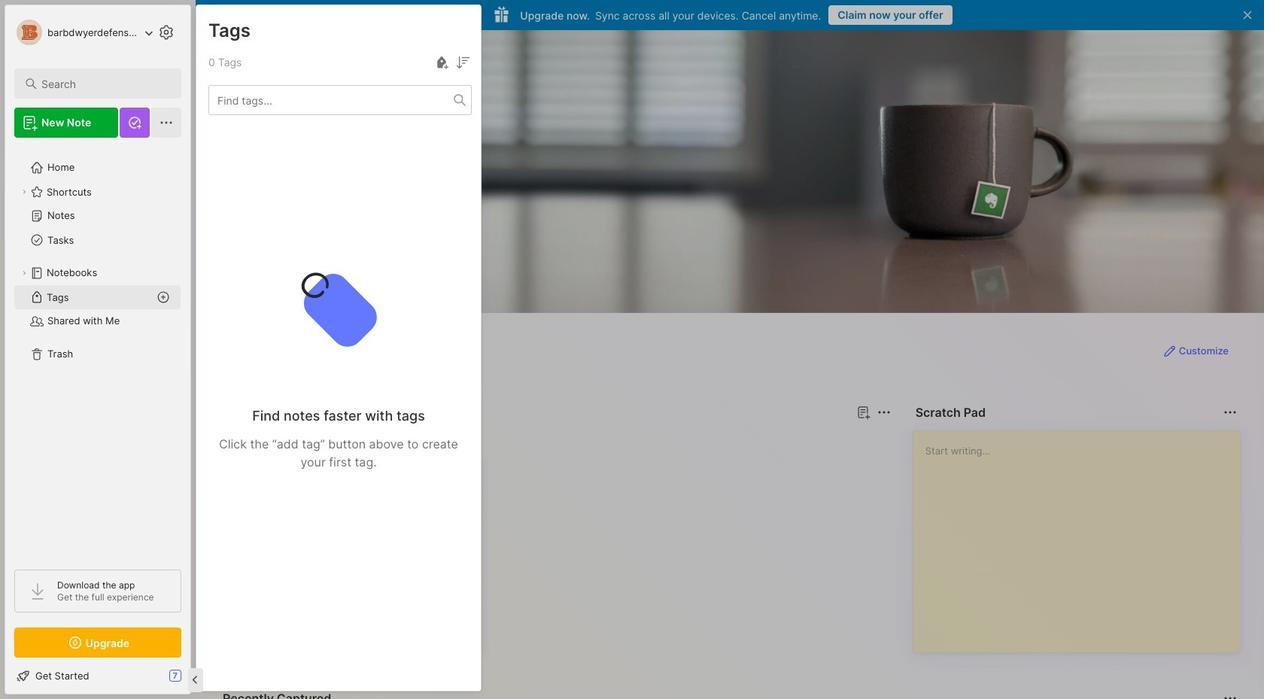 Task type: describe. For each thing, give the bounding box(es) containing it.
none search field inside main element
[[41, 75, 168, 93]]

settings image
[[157, 23, 175, 41]]

Sort field
[[454, 53, 472, 72]]

Help and Learning task checklist field
[[5, 664, 190, 688]]

Search text field
[[41, 77, 168, 91]]

sort options image
[[454, 53, 472, 72]]

main element
[[0, 0, 196, 699]]

2 tab from the left
[[273, 431, 334, 449]]

Start writing… text field
[[926, 431, 1240, 641]]

create new tag image
[[433, 53, 451, 72]]

1 tab from the left
[[223, 431, 267, 449]]



Task type: locate. For each thing, give the bounding box(es) containing it.
None search field
[[41, 75, 168, 93]]

tree inside main element
[[5, 147, 190, 556]]

0 horizontal spatial tab
[[223, 431, 267, 449]]

expand notebooks image
[[20, 269, 29, 278]]

Find tags… text field
[[209, 90, 454, 110]]

tab
[[223, 431, 267, 449], [273, 431, 334, 449]]

1 horizontal spatial tab
[[273, 431, 334, 449]]

row group
[[220, 458, 491, 663]]

tab list
[[223, 431, 889, 449]]

tree
[[5, 147, 190, 556]]

Account field
[[14, 17, 154, 47]]

click to collapse image
[[190, 672, 201, 690]]



Task type: vqa. For each thing, say whether or not it's contained in the screenshot.
TAB to the right
yes



